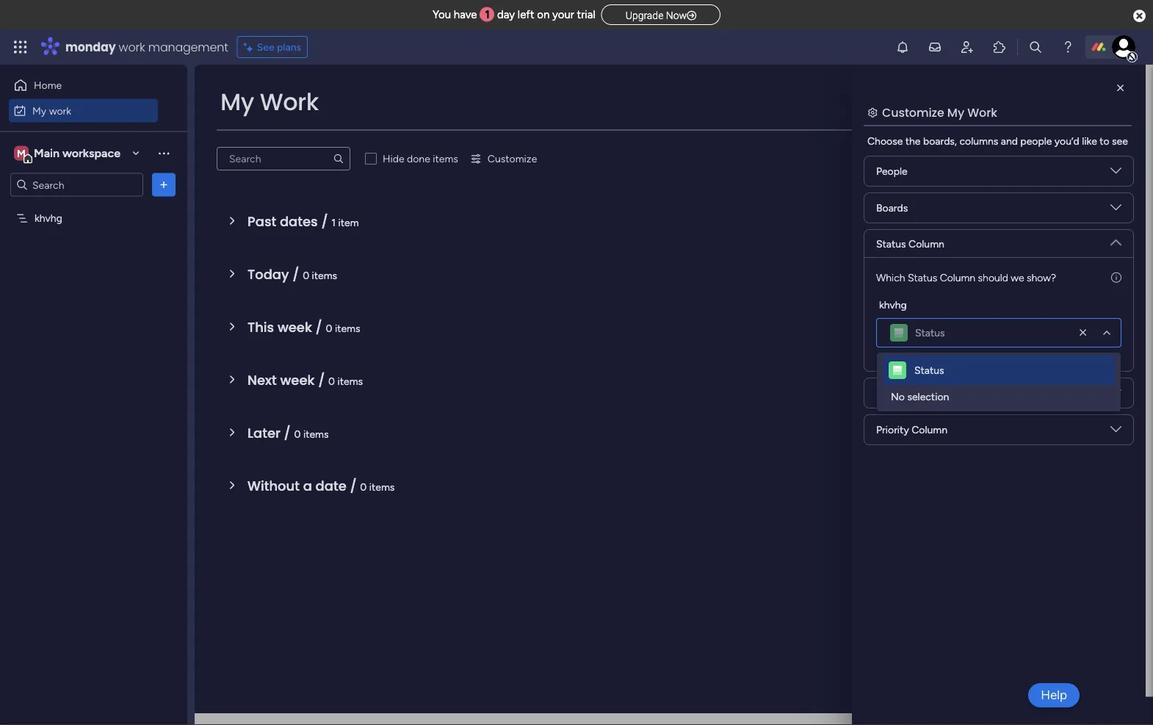 Task type: describe. For each thing, give the bounding box(es) containing it.
you'd
[[1055, 135, 1080, 147]]

notifications image
[[895, 40, 910, 54]]

Search in workspace field
[[31, 176, 123, 193]]

week for next
[[280, 371, 315, 389]]

this
[[248, 318, 274, 336]]

your
[[552, 8, 574, 21]]

dapulse dropdown down arrow image for status column
[[1111, 231, 1122, 248]]

items inside later / 0 items
[[303, 428, 329, 440]]

0 inside "today / 0 items"
[[303, 269, 309, 281]]

left
[[518, 8, 534, 21]]

column for date column
[[901, 387, 937, 399]]

customize for customize my work
[[882, 104, 945, 120]]

help
[[1041, 688, 1067, 703]]

workspace options image
[[156, 146, 171, 160]]

home
[[34, 79, 62, 91]]

on
[[537, 8, 550, 21]]

columns
[[960, 135, 999, 147]]

see
[[1112, 135, 1128, 147]]

we
[[1011, 271, 1024, 284]]

which
[[876, 271, 905, 284]]

monday work management
[[65, 39, 228, 55]]

and
[[1001, 135, 1018, 147]]

/ right later
[[284, 423, 291, 442]]

workspace
[[62, 146, 120, 160]]

now
[[666, 9, 687, 21]]

2 horizontal spatial my
[[948, 104, 965, 120]]

my work button
[[9, 99, 158, 122]]

boards,
[[923, 135, 957, 147]]

main
[[34, 146, 60, 160]]

management
[[148, 39, 228, 55]]

0 inside without a date / 0 items
[[360, 480, 367, 493]]

priority column
[[876, 423, 948, 436]]

trial
[[577, 8, 596, 21]]

item
[[338, 216, 359, 228]]

items inside this week / 0 items
[[335, 322, 360, 334]]

khvhg inside list box
[[35, 212, 62, 224]]

dapulse dropdown down arrow image for date column
[[1111, 387, 1122, 404]]

0 inside next week / 0 items
[[328, 375, 335, 387]]

m
[[17, 147, 26, 159]]

have
[[454, 8, 477, 21]]

show?
[[1027, 271, 1056, 284]]

this week / 0 items
[[248, 318, 360, 336]]

people
[[876, 165, 908, 177]]

see plans button
[[237, 36, 308, 58]]

workspace image
[[14, 145, 29, 161]]

/ right date
[[350, 476, 357, 495]]

Filter dashboard by text search field
[[217, 147, 350, 170]]

dapulse dropdown down arrow image for priority column
[[1111, 424, 1122, 440]]

you have 1 day left on your trial
[[433, 8, 596, 21]]

no selection
[[891, 390, 949, 403]]

/ left the item
[[321, 212, 328, 231]]

inbox image
[[928, 40, 942, 54]]

my for my work
[[220, 86, 254, 118]]

hide
[[383, 152, 404, 165]]

work for monday
[[119, 39, 145, 55]]

customize button
[[464, 147, 543, 170]]

like
[[1082, 135, 1097, 147]]

column for status column
[[909, 237, 945, 250]]

choose
[[868, 135, 903, 147]]

dapulse dropdown down arrow image for boards
[[1111, 202, 1122, 219]]

/ up next week / 0 items
[[316, 318, 322, 336]]

upgrade now link
[[601, 4, 721, 25]]

khvhg list box
[[0, 203, 187, 429]]

status column
[[876, 237, 945, 250]]

options image
[[156, 177, 171, 192]]

work for my
[[49, 104, 71, 117]]

date
[[876, 387, 898, 399]]

1 inside past dates / 1 item
[[332, 216, 336, 228]]

help button
[[1029, 683, 1080, 707]]

dapulse rightstroke image
[[687, 10, 696, 21]]

date column
[[876, 387, 937, 399]]



Task type: locate. For each thing, give the bounding box(es) containing it.
plans
[[277, 41, 301, 53]]

customize my work
[[882, 104, 998, 120]]

week
[[278, 318, 312, 336], [280, 371, 315, 389]]

my for my work
[[32, 104, 46, 117]]

work inside button
[[49, 104, 71, 117]]

0 up next week / 0 items
[[326, 322, 332, 334]]

0 right date
[[360, 480, 367, 493]]

customize
[[882, 104, 945, 120], [488, 152, 537, 165]]

0 vertical spatial dapulse dropdown down arrow image
[[1111, 165, 1122, 182]]

hide done items
[[383, 152, 458, 165]]

khvhg
[[35, 212, 62, 224], [879, 298, 907, 311]]

/ down this week / 0 items at the left of the page
[[318, 371, 325, 389]]

today / 0 items
[[248, 265, 337, 284]]

2 dapulse dropdown down arrow image from the top
[[1111, 202, 1122, 219]]

work right the monday
[[119, 39, 145, 55]]

past dates / 1 item
[[248, 212, 359, 231]]

1
[[485, 8, 490, 21], [332, 216, 336, 228]]

0 horizontal spatial work
[[49, 104, 71, 117]]

1 horizontal spatial khvhg
[[879, 298, 907, 311]]

items up next week / 0 items
[[335, 322, 360, 334]]

gary orlando image
[[1112, 35, 1136, 59]]

1 horizontal spatial my
[[220, 86, 254, 118]]

v2 info image
[[1111, 270, 1122, 285]]

done
[[407, 152, 430, 165]]

0 vertical spatial khvhg
[[35, 212, 62, 224]]

my
[[220, 86, 254, 118], [948, 104, 965, 120], [32, 104, 46, 117]]

customize for customize
[[488, 152, 537, 165]]

0 vertical spatial work
[[119, 39, 145, 55]]

a
[[303, 476, 312, 495]]

choose the boards, columns and people you'd like to see
[[868, 135, 1128, 147]]

khvhg inside group
[[879, 298, 907, 311]]

0 horizontal spatial 1
[[332, 216, 336, 228]]

1 dapulse dropdown down arrow image from the top
[[1111, 231, 1122, 248]]

0 vertical spatial week
[[278, 318, 312, 336]]

column for priority column
[[912, 423, 948, 436]]

None search field
[[217, 147, 350, 170]]

0 horizontal spatial customize
[[488, 152, 537, 165]]

0 down this week / 0 items at the left of the page
[[328, 375, 335, 387]]

column
[[909, 237, 945, 250], [940, 271, 976, 284], [901, 387, 937, 399], [912, 423, 948, 436]]

1 vertical spatial 1
[[332, 216, 336, 228]]

my work
[[32, 104, 71, 117]]

work down home
[[49, 104, 71, 117]]

khvhg down which
[[879, 298, 907, 311]]

see plans
[[257, 41, 301, 53]]

/ right 'today'
[[293, 265, 299, 284]]

column left should
[[940, 271, 976, 284]]

column right date
[[901, 387, 937, 399]]

0 inside this week / 0 items
[[326, 322, 332, 334]]

customize inside button
[[488, 152, 537, 165]]

my inside button
[[32, 104, 46, 117]]

my down home
[[32, 104, 46, 117]]

see
[[257, 41, 274, 53]]

no
[[891, 390, 905, 403]]

items inside without a date / 0 items
[[369, 480, 395, 493]]

0 vertical spatial 1
[[485, 8, 490, 21]]

items down this week / 0 items at the left of the page
[[338, 375, 363, 387]]

day
[[497, 8, 515, 21]]

work
[[260, 86, 319, 118], [968, 104, 998, 120]]

khvhg group
[[876, 297, 1122, 347]]

column down selection on the bottom right of page
[[912, 423, 948, 436]]

monday
[[65, 39, 116, 55]]

0 horizontal spatial khvhg
[[35, 212, 62, 224]]

items inside "today / 0 items"
[[312, 269, 337, 281]]

3 dapulse dropdown down arrow image from the top
[[1111, 424, 1122, 440]]

0
[[303, 269, 309, 281], [326, 322, 332, 334], [328, 375, 335, 387], [294, 428, 301, 440], [360, 480, 367, 493]]

1 dapulse dropdown down arrow image from the top
[[1111, 165, 1122, 182]]

my work
[[220, 86, 319, 118]]

1 vertical spatial dapulse dropdown down arrow image
[[1111, 202, 1122, 219]]

0 horizontal spatial work
[[260, 86, 319, 118]]

0 vertical spatial dapulse dropdown down arrow image
[[1111, 231, 1122, 248]]

people
[[1021, 135, 1052, 147]]

my up the boards,
[[948, 104, 965, 120]]

dates
[[280, 212, 318, 231]]

items right later
[[303, 428, 329, 440]]

option
[[0, 205, 187, 208]]

date
[[316, 476, 347, 495]]

0 vertical spatial customize
[[882, 104, 945, 120]]

status inside khvhg group
[[915, 327, 945, 339]]

the
[[906, 135, 921, 147]]

column up "which status column should we show?"
[[909, 237, 945, 250]]

items right "done"
[[433, 152, 458, 165]]

later / 0 items
[[248, 423, 329, 442]]

dapulse close image
[[1133, 8, 1146, 24]]

2 dapulse dropdown down arrow image from the top
[[1111, 387, 1122, 404]]

today
[[248, 265, 289, 284]]

1 left the item
[[332, 216, 336, 228]]

search everything image
[[1028, 40, 1043, 54]]

items inside next week / 0 items
[[338, 375, 363, 387]]

help image
[[1061, 40, 1075, 54]]

0 right 'today'
[[303, 269, 309, 281]]

later
[[248, 423, 281, 442]]

dapulse dropdown down arrow image for people
[[1111, 165, 1122, 182]]

khvhg down search in workspace field
[[35, 212, 62, 224]]

my down see plans button
[[220, 86, 254, 118]]

boards
[[876, 202, 908, 214]]

dapulse dropdown down arrow image
[[1111, 231, 1122, 248], [1111, 387, 1122, 404]]

items up this week / 0 items at the left of the page
[[312, 269, 337, 281]]

main workspace
[[34, 146, 120, 160]]

1 vertical spatial khvhg
[[879, 298, 907, 311]]

1 left day
[[485, 8, 490, 21]]

home button
[[9, 73, 158, 97]]

1 vertical spatial work
[[49, 104, 71, 117]]

2 vertical spatial dapulse dropdown down arrow image
[[1111, 424, 1122, 440]]

/
[[321, 212, 328, 231], [293, 265, 299, 284], [316, 318, 322, 336], [318, 371, 325, 389], [284, 423, 291, 442], [350, 476, 357, 495]]

invite members image
[[960, 40, 975, 54]]

to
[[1100, 135, 1110, 147]]

1 vertical spatial week
[[280, 371, 315, 389]]

1 vertical spatial dapulse dropdown down arrow image
[[1111, 387, 1122, 404]]

main content containing past dates /
[[195, 65, 1153, 725]]

khvhg heading
[[879, 297, 907, 312]]

without a date / 0 items
[[248, 476, 395, 495]]

work down plans
[[260, 86, 319, 118]]

workspace selection element
[[14, 144, 123, 163]]

next
[[248, 371, 277, 389]]

1 horizontal spatial customize
[[882, 104, 945, 120]]

items right date
[[369, 480, 395, 493]]

week right next
[[280, 371, 315, 389]]

you
[[433, 8, 451, 21]]

should
[[978, 271, 1008, 284]]

selection
[[907, 390, 949, 403]]

upgrade
[[626, 9, 664, 21]]

work
[[119, 39, 145, 55], [49, 104, 71, 117]]

apps image
[[992, 40, 1007, 54]]

1 horizontal spatial 1
[[485, 8, 490, 21]]

1 vertical spatial customize
[[488, 152, 537, 165]]

past
[[248, 212, 276, 231]]

1 horizontal spatial work
[[968, 104, 998, 120]]

search image
[[333, 153, 345, 165]]

upgrade now
[[626, 9, 687, 21]]

0 inside later / 0 items
[[294, 428, 301, 440]]

1 horizontal spatial work
[[119, 39, 145, 55]]

select product image
[[13, 40, 28, 54]]

main content
[[195, 65, 1153, 725]]

items
[[433, 152, 458, 165], [312, 269, 337, 281], [335, 322, 360, 334], [338, 375, 363, 387], [303, 428, 329, 440], [369, 480, 395, 493]]

0 right later
[[294, 428, 301, 440]]

dapulse dropdown down arrow image
[[1111, 165, 1122, 182], [1111, 202, 1122, 219], [1111, 424, 1122, 440]]

work up columns
[[968, 104, 998, 120]]

0 horizontal spatial my
[[32, 104, 46, 117]]

week right this
[[278, 318, 312, 336]]

status
[[876, 237, 906, 250], [908, 271, 937, 284], [915, 327, 945, 339], [915, 364, 944, 376]]

without
[[248, 476, 300, 495]]

week for this
[[278, 318, 312, 336]]

which status column should we show?
[[876, 271, 1056, 284]]

next week / 0 items
[[248, 371, 363, 389]]

priority
[[876, 423, 909, 436]]



Task type: vqa. For each thing, say whether or not it's contained in the screenshot.
Nov 15, 09:00 AM
no



